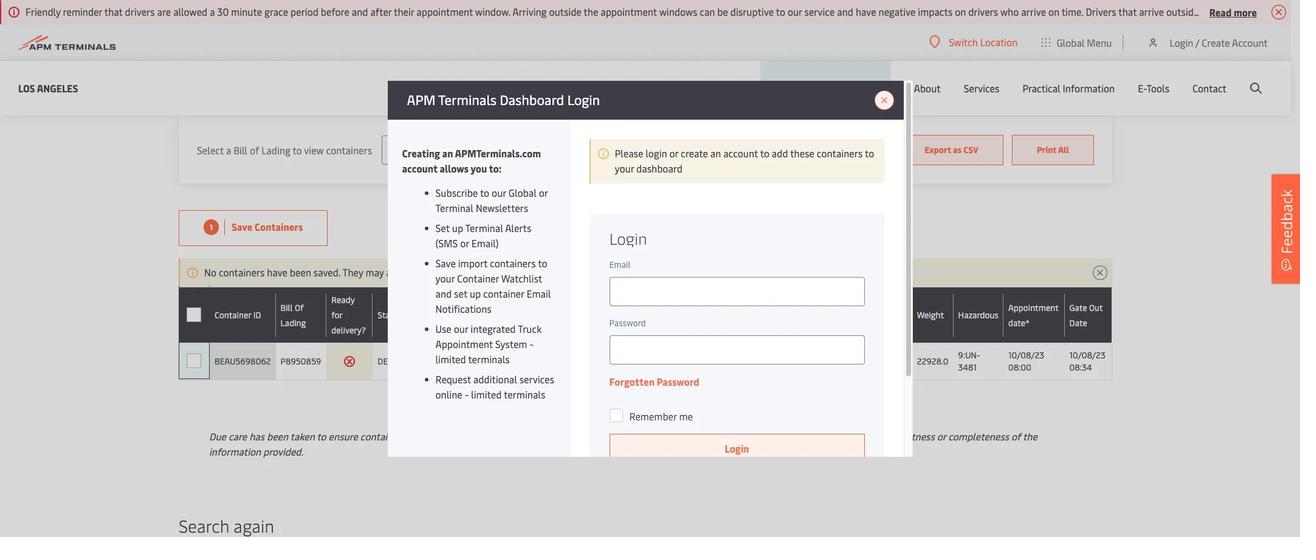 Task type: describe. For each thing, give the bounding box(es) containing it.
gate
[[1070, 302, 1088, 313]]

you inside creating an apmterminals.com account allows you to:
[[471, 162, 487, 175]]

watchlist
[[501, 272, 542, 285]]

or inside subscribe to our global or terminal newsletters
[[539, 186, 548, 199]]

yard
[[595, 302, 612, 313]]

request
[[436, 373, 471, 386]]

correctness
[[884, 430, 935, 443]]

beau5698062
[[215, 356, 271, 367]]

bill of lading
[[281, 302, 306, 329]]

0 horizontal spatial login
[[568, 90, 600, 109]]

los
[[18, 81, 35, 95]]

container inside save import containers to your container watchlist and set up container email notifications
[[483, 287, 525, 300]]

the right show
[[684, 78, 698, 91]]

10/08/23 08:34
[[1070, 350, 1106, 373]]

msc for msc paloma
[[455, 350, 472, 361]]

the left the correctness in the right bottom of the page
[[867, 430, 882, 443]]

the right completeness
[[1023, 430, 1038, 443]]

window.
[[475, 5, 511, 18]]

view a detailed overview of us customs disposition codes and their definitions.
[[243, 58, 591, 71]]

1 horizontal spatial information
[[451, 430, 503, 443]]

0 horizontal spatial information
[[209, 445, 261, 459]]

ready for delivery?
[[332, 294, 366, 336]]

ensure
[[329, 430, 358, 443]]

dashboard
[[500, 90, 564, 109]]

should
[[848, 78, 877, 91]]

1 vertical spatial customs
[[704, 310, 737, 321]]

ready
[[332, 294, 355, 306]]

feedback button
[[1272, 174, 1301, 284]]

appointment left windows
[[601, 5, 657, 18]]

no containers have been saved. they may already be in your list of saved containers. tick the box next to any additional containers you wish to save.
[[204, 266, 843, 279]]

login / create account link
[[1148, 24, 1269, 60]]

not ready image
[[344, 356, 356, 368]]

a for view
[[266, 58, 271, 71]]

additional inside request additional services online - limited terminals
[[474, 373, 517, 386]]

containers right no
[[219, 266, 265, 279]]

container inside save import containers to your container watchlist and set up container email notifications
[[457, 272, 499, 285]]

of right select
[[250, 143, 259, 157]]

10/08/23 for 08:34
[[1070, 350, 1106, 361]]

no
[[204, 266, 216, 279]]

friendly
[[26, 5, 61, 18]]

15:15
[[547, 362, 565, 373]]

time
[[737, 78, 757, 91]]

09/22/23
[[499, 350, 536, 361]]

30
[[217, 5, 229, 18]]

1 horizontal spatial be
[[718, 5, 728, 18]]

appointment date*
[[1009, 302, 1059, 329]]

0 horizontal spatial their
[[394, 5, 414, 18]]

1 button
[[179, 210, 328, 246]]

notifications
[[436, 302, 492, 315]]

location for yard
[[595, 317, 628, 329]]

/ for size
[[885, 294, 888, 306]]

0 vertical spatial a
[[210, 5, 215, 18]]

- inside use our integrated truck appointment system - limited terminals
[[530, 337, 534, 351]]

save import containers to your container watchlist and set up container email notifications
[[436, 256, 551, 315]]

container inside the due care has been taken to ensure container and vessel information is as accurate as possible. apm terminals does not however assume any liability for the correctness or completeness of the information provided.
[[360, 430, 402, 443]]

1 vertical spatial container
[[215, 310, 251, 321]]

gate out date
[[1070, 302, 1104, 329]]

1 horizontal spatial in
[[434, 266, 442, 279]]

0 horizontal spatial bill
[[234, 143, 248, 157]]

- inside request additional services online - limited terminals
[[465, 388, 469, 401]]

set up terminal alerts (sms or email)
[[436, 221, 532, 250]]

show
[[659, 78, 682, 91]]

definitions.
[[543, 58, 591, 71]]

wind
[[1283, 5, 1301, 18]]

2 released from the left
[[704, 356, 744, 367]]

3481
[[959, 362, 977, 373]]

read
[[1210, 5, 1232, 19]]

date
[[778, 78, 797, 91]]

los angeles link
[[18, 81, 78, 96]]

1 vertical spatial you
[[770, 266, 786, 279]]

and up previous
[[501, 58, 518, 71]]

*3rd shift appointment dates in termpoint reflect the previous day. appointments listed below show the actual time and date customers should arrive.
[[243, 78, 907, 91]]

to inside save import containers to your container watchlist and set up container email notifications
[[538, 256, 548, 270]]

global menu
[[1057, 36, 1112, 49]]

apm terminals dashboard login
[[407, 90, 600, 109]]

subscribe
[[436, 186, 478, 199]]

containers right view
[[326, 143, 372, 157]]

due
[[209, 430, 226, 443]]

0 horizontal spatial in
[[372, 78, 380, 91]]

discharge
[[547, 302, 584, 313]]

service
[[805, 5, 835, 18]]

10/08/23 for 08:00
[[1009, 350, 1045, 361]]

global inside global menu button
[[1057, 36, 1085, 49]]

limited inside request additional services online - limited terminals
[[471, 388, 502, 401]]

account
[[1233, 36, 1269, 49]]

1
[[210, 222, 213, 232]]

apm inside the due care has been taken to ensure container and vessel information is as accurate as possible. apm terminals does not however assume any liability for the correctness or completeness of the information provided.
[[618, 430, 639, 443]]

your inside save import containers to your container watchlist and set up container email notifications
[[436, 272, 455, 285]]

customers
[[800, 78, 845, 91]]

1 that from the left
[[104, 5, 123, 18]]

bill inside bill of lading
[[281, 302, 293, 313]]

and inside the due care has been taken to ensure container and vessel information is as accurate as possible. apm terminals does not however assume any liability for the correctness or completeness of the information provided.
[[404, 430, 420, 443]]

can
[[700, 5, 715, 18]]

the left box
[[590, 266, 604, 279]]

community
[[595, 350, 644, 361]]

email
[[527, 287, 551, 300]]

vessel
[[422, 430, 449, 443]]

1 vertical spatial lading
[[281, 317, 306, 329]]

out
[[600, 362, 616, 373]]

1 horizontal spatial appointment
[[1009, 302, 1059, 313]]

use our integrated truck appointment system - limited terminals
[[436, 322, 542, 366]]

feedback
[[1277, 190, 1297, 254]]

2 horizontal spatial our
[[788, 5, 803, 18]]

reminder
[[63, 5, 102, 18]]

appointment up account
[[1224, 5, 1281, 18]]

request additional services online - limited terminals
[[436, 373, 555, 401]]

date*
[[1009, 317, 1030, 329]]

up inside set up terminal alerts (sms or email)
[[452, 221, 463, 234]]

grace
[[265, 5, 288, 18]]

period
[[291, 5, 319, 18]]

terminal inside set up terminal alerts (sms or email)
[[465, 221, 503, 234]]

reset
[[595, 144, 616, 156]]

box
[[607, 266, 623, 279]]

login inside "link"
[[1170, 36, 1194, 49]]

terminals inside use our integrated truck appointment system - limited terminals
[[468, 352, 510, 366]]

2 that from the left
[[1119, 5, 1137, 18]]

for inside ready for delivery?
[[332, 310, 343, 321]]

taken
[[290, 430, 315, 443]]

actual
[[700, 78, 735, 91]]

limited inside use our integrated truck appointment system - limited terminals
[[436, 352, 466, 366]]

disposition
[[420, 58, 470, 71]]

create
[[1202, 36, 1231, 49]]

1 horizontal spatial their
[[520, 58, 540, 71]]

codes
[[473, 58, 499, 71]]

location for switch
[[981, 35, 1018, 49]]

and right service
[[838, 5, 854, 18]]

our inside use our integrated truck appointment system - limited terminals
[[454, 322, 469, 335]]

2 vertical spatial /
[[888, 310, 891, 321]]

dashboard
[[637, 162, 683, 175]]

appointments
[[539, 78, 601, 91]]

height
[[868, 325, 893, 336]]

system
[[496, 337, 527, 351]]

accurate
[[527, 430, 564, 443]]

size / type / height
[[868, 294, 893, 336]]

1 outside from the left
[[549, 5, 582, 18]]

1 as from the left
[[515, 430, 524, 443]]

please login or create an account to add these containers to your dashboard
[[615, 146, 875, 175]]

does
[[686, 430, 706, 443]]

0 horizontal spatial terminals
[[438, 90, 497, 109]]

2 as from the left
[[566, 430, 576, 443]]

1 arrive from the left
[[1022, 5, 1047, 18]]

below
[[630, 78, 656, 91]]

or inside set up terminal alerts (sms or email)
[[460, 236, 469, 250]]

been for saved.
[[290, 266, 311, 279]]

possible.
[[578, 430, 616, 443]]

containers inside save import containers to your container watchlist and set up container email notifications
[[490, 256, 536, 270]]

integrated
[[471, 322, 516, 335]]

your left list
[[444, 266, 463, 279]]



Task type: locate. For each thing, give the bounding box(es) containing it.
their up day. at the top of page
[[520, 58, 540, 71]]

container right ensure
[[360, 430, 402, 443]]

0 horizontal spatial you
[[471, 162, 487, 175]]

an inside please login or create an account to add these containers to your dashboard
[[711, 146, 721, 160]]

msc up paloma at left
[[455, 350, 472, 361]]

msc up the request at the bottom left
[[428, 356, 446, 367]]

our up the newsletters
[[492, 186, 506, 199]]

to inside subscribe to our global or terminal newsletters
[[480, 186, 490, 199]]

1 horizontal spatial account
[[724, 146, 758, 160]]

2 date from the left
[[1070, 317, 1088, 329]]

2 vertical spatial -
[[465, 388, 469, 401]]

(sms
[[436, 236, 458, 250]]

account inside please login or create an account to add these containers to your dashboard
[[724, 146, 758, 160]]

1 vertical spatial up
[[470, 287, 481, 300]]

0 horizontal spatial outside
[[549, 5, 582, 18]]

close alert image
[[1272, 5, 1287, 19]]

day.
[[520, 78, 537, 91]]

up right the set on the left top
[[452, 221, 463, 234]]

paloma
[[455, 362, 489, 373]]

0 vertical spatial any
[[658, 266, 673, 279]]

10/08/23 08:00
[[1009, 350, 1045, 373]]

1 vertical spatial any
[[801, 430, 816, 443]]

reflect
[[433, 78, 462, 91]]

demurrage
[[816, 310, 858, 321]]

been
[[290, 266, 311, 279], [267, 430, 288, 443]]

drivers left who
[[969, 5, 999, 18]]

2 horizontal spatial -
[[595, 362, 598, 373]]

1 vertical spatial login
[[568, 90, 600, 109]]

1 vertical spatial terminals
[[504, 388, 546, 401]]

0 horizontal spatial our
[[454, 322, 469, 335]]

us
[[365, 58, 377, 71]]

0 vertical spatial -
[[530, 337, 534, 351]]

appointment up date*
[[1009, 302, 1059, 313]]

information
[[451, 430, 503, 443], [209, 445, 261, 459]]

time.
[[1062, 5, 1084, 18]]

None checkbox
[[187, 308, 201, 322], [187, 308, 202, 323], [187, 355, 202, 369], [187, 308, 201, 322], [187, 308, 202, 323], [187, 355, 202, 369]]

arrive right who
[[1022, 5, 1047, 18]]

0 vertical spatial up
[[452, 221, 463, 234]]

0 vertical spatial container
[[483, 287, 525, 300]]

0 horizontal spatial an
[[442, 146, 453, 160]]

1 horizontal spatial msc
[[455, 350, 472, 361]]

truck
[[518, 322, 542, 335]]

been left saved.
[[290, 266, 311, 279]]

0 horizontal spatial any
[[658, 266, 673, 279]]

up right set
[[470, 287, 481, 300]]

0 vertical spatial customs
[[380, 58, 418, 71]]

that
[[104, 5, 123, 18], [1119, 5, 1137, 18]]

select
[[197, 143, 224, 157]]

bill left of
[[281, 302, 293, 313]]

0 horizontal spatial as
[[515, 430, 524, 443]]

already
[[387, 266, 419, 279]]

and left the after
[[352, 5, 368, 18]]

subscribe to our global or terminal newsletters
[[436, 186, 548, 214]]

2 drivers from the left
[[969, 5, 999, 18]]

1 horizontal spatial additional
[[676, 266, 720, 279]]

good thru
[[785, 302, 805, 329]]

1 horizontal spatial for
[[853, 430, 865, 443]]

account left add
[[724, 146, 758, 160]]

- inside 'community - out'
[[595, 362, 598, 373]]

terminals down services at the left bottom of the page
[[504, 388, 546, 401]]

0 vertical spatial terminals
[[438, 90, 497, 109]]

0 vertical spatial bill
[[234, 143, 248, 157]]

terminal down the subscribe
[[436, 201, 474, 214]]

up
[[452, 221, 463, 234], [470, 287, 481, 300]]

1 vertical spatial be
[[421, 266, 432, 279]]

22928.0
[[917, 356, 949, 367]]

/ right type
[[888, 310, 891, 321]]

0 vertical spatial have
[[856, 5, 877, 18]]

0 horizontal spatial that
[[104, 5, 123, 18]]

msc inside msc paloma
[[455, 350, 472, 361]]

and left date
[[759, 78, 775, 91]]

0 horizontal spatial appointment
[[436, 337, 493, 351]]

have up bill of lading
[[267, 266, 288, 279]]

date inside discharge date
[[547, 317, 565, 329]]

1 on from the left
[[955, 5, 966, 18]]

*3rd
[[243, 78, 262, 91]]

apmterminals.com
[[455, 146, 541, 160]]

1 horizontal spatial -
[[530, 337, 534, 351]]

0 horizontal spatial global
[[509, 186, 537, 199]]

containers up 'watchlist' at the left of page
[[490, 256, 536, 270]]

close image
[[1093, 266, 1108, 280]]

that right drivers
[[1119, 5, 1137, 18]]

1 horizontal spatial location
[[981, 35, 1018, 49]]

a left 30
[[210, 5, 215, 18]]

a right view
[[266, 58, 271, 71]]

outside right arriving
[[549, 5, 582, 18]]

1 horizontal spatial global
[[1057, 36, 1085, 49]]

1 an from the left
[[442, 146, 453, 160]]

our left service
[[788, 5, 803, 18]]

wish
[[788, 266, 808, 279]]

location down the yard
[[595, 317, 628, 329]]

1 horizontal spatial limited
[[471, 388, 502, 401]]

2 outside from the left
[[1167, 5, 1199, 18]]

0 horizontal spatial container
[[215, 310, 251, 321]]

creating an apmterminals.com account allows you to:
[[402, 146, 541, 175]]

1 released from the left
[[654, 356, 694, 367]]

0 vertical spatial for
[[332, 310, 343, 321]]

of
[[354, 58, 363, 71], [250, 143, 259, 157], [481, 266, 491, 279], [1012, 430, 1021, 443]]

of inside the due care has been taken to ensure container and vessel information is as accurate as possible. apm terminals does not however assume any liability for the correctness or completeness of the information provided.
[[1012, 430, 1021, 443]]

services
[[520, 373, 555, 386]]

2 arrive from the left
[[1140, 5, 1165, 18]]

10/08/23 up 08:34
[[1070, 350, 1106, 361]]

you left to:
[[471, 162, 487, 175]]

their
[[394, 5, 414, 18], [1202, 5, 1222, 18], [520, 58, 540, 71]]

a for select
[[226, 143, 231, 157]]

for right liability
[[853, 430, 865, 443]]

appointment
[[1009, 302, 1059, 313], [436, 337, 493, 351]]

up inside save import containers to your container watchlist and set up container email notifications
[[470, 287, 481, 300]]

vessel for name
[[455, 302, 479, 313]]

0 horizontal spatial drivers
[[125, 5, 155, 18]]

0 horizontal spatial released
[[654, 356, 694, 367]]

holds
[[753, 310, 775, 321]]

container down import
[[457, 272, 499, 285]]

customs left holds
[[704, 310, 737, 321]]

0 horizontal spatial -
[[465, 388, 469, 401]]

of
[[295, 302, 304, 313]]

0 vertical spatial global
[[1057, 36, 1085, 49]]

drivers
[[1086, 5, 1117, 18]]

appointment down overview
[[287, 78, 343, 91]]

vessel up name
[[455, 302, 479, 313]]

terminals down 'system'
[[468, 352, 510, 366]]

terminals inside request additional services online - limited terminals
[[504, 388, 546, 401]]

containers.
[[520, 266, 568, 279]]

of right list
[[481, 266, 491, 279]]

p8950859
[[281, 356, 321, 367]]

2 10/08/23 from the left
[[1070, 350, 1106, 361]]

read more
[[1210, 5, 1258, 19]]

1 vessel from the left
[[455, 302, 479, 313]]

on right impacts at the right of page
[[955, 5, 966, 18]]

switch location button
[[930, 35, 1018, 49]]

0 horizontal spatial customs
[[380, 58, 418, 71]]

creating
[[402, 146, 440, 160]]

their up the login / create account "link"
[[1202, 5, 1222, 18]]

0 horizontal spatial be
[[421, 266, 432, 279]]

1 horizontal spatial date
[[1070, 317, 1088, 329]]

0 vertical spatial lading
[[262, 143, 291, 157]]

2 an from the left
[[711, 146, 721, 160]]

alerts
[[505, 221, 532, 234]]

of left us
[[354, 58, 363, 71]]

/ for login
[[1196, 36, 1200, 49]]

0 horizontal spatial additional
[[474, 373, 517, 386]]

container left id
[[215, 310, 251, 321]]

your down please
[[615, 162, 634, 175]]

liability
[[818, 430, 850, 443]]

1 drivers from the left
[[125, 5, 155, 18]]

container
[[457, 272, 499, 285], [215, 310, 251, 321]]

vessel up eta
[[499, 302, 523, 313]]

our right use
[[454, 322, 469, 335]]

container down "saved"
[[483, 287, 525, 300]]

0 vertical spatial our
[[788, 5, 803, 18]]

- left out
[[595, 362, 598, 373]]

a
[[210, 5, 215, 18], [266, 58, 271, 71], [226, 143, 231, 157]]

minute
[[231, 5, 262, 18]]

2 horizontal spatial a
[[266, 58, 271, 71]]

0 vertical spatial limited
[[436, 352, 466, 366]]

0 horizontal spatial on
[[955, 5, 966, 18]]

after
[[371, 5, 392, 18]]

terminal up email)
[[465, 221, 503, 234]]

be right can
[[718, 5, 728, 18]]

you
[[471, 162, 487, 175], [770, 266, 786, 279]]

your inside please login or create an account to add these containers to your dashboard
[[615, 162, 634, 175]]

or inside please login or create an account to add these containers to your dashboard
[[670, 146, 679, 160]]

account inside creating an apmterminals.com account allows you to:
[[402, 162, 438, 175]]

limited down paloma at left
[[471, 388, 502, 401]]

any inside the due care has been taken to ensure container and vessel information is as accurate as possible. apm terminals does not however assume any liability for the correctness or completeness of the information provided.
[[801, 430, 816, 443]]

lading down of
[[281, 317, 306, 329]]

/ right size
[[885, 294, 888, 306]]

termpoint
[[382, 78, 431, 91]]

additional
[[676, 266, 720, 279], [474, 373, 517, 386]]

1 vertical spatial our
[[492, 186, 506, 199]]

an inside creating an apmterminals.com account allows you to:
[[442, 146, 453, 160]]

account
[[724, 146, 758, 160], [402, 162, 438, 175]]

1 10/08/23 from the left
[[1009, 350, 1045, 361]]

or inside the due care has been taken to ensure container and vessel information is as accurate as possible. apm terminals does not however assume any liability for the correctness or completeness of the information provided.
[[937, 430, 946, 443]]

1 horizontal spatial apm
[[618, 430, 639, 443]]

set
[[454, 287, 468, 300]]

or right the correctness in the right bottom of the page
[[937, 430, 946, 443]]

2 on from the left
[[1049, 5, 1060, 18]]

msc
[[455, 350, 472, 361], [428, 356, 446, 367]]

a right select
[[226, 143, 231, 157]]

you left wish
[[770, 266, 786, 279]]

bill right select
[[234, 143, 248, 157]]

negative
[[879, 5, 916, 18]]

1 horizontal spatial on
[[1049, 5, 1060, 18]]

our
[[788, 5, 803, 18], [492, 186, 506, 199], [454, 322, 469, 335]]

0 vertical spatial appointment
[[1009, 302, 1059, 313]]

0 vertical spatial additional
[[676, 266, 720, 279]]

1 horizontal spatial container
[[483, 287, 525, 300]]

impacts
[[918, 5, 953, 18]]

date down discharge
[[547, 317, 565, 329]]

global up the newsletters
[[509, 186, 537, 199]]

1 vertical spatial have
[[267, 266, 288, 279]]

1 horizontal spatial as
[[566, 430, 576, 443]]

been for taken
[[267, 430, 288, 443]]

arrive
[[1022, 5, 1047, 18], [1140, 5, 1165, 18]]

0 horizontal spatial limited
[[436, 352, 466, 366]]

as
[[515, 430, 524, 443], [566, 430, 576, 443]]

10/08/23
[[1009, 350, 1045, 361], [1070, 350, 1106, 361]]

terminal inside subscribe to our global or terminal newsletters
[[436, 201, 474, 214]]

0 horizontal spatial account
[[402, 162, 438, 175]]

appointment
[[417, 5, 473, 18], [601, 5, 657, 18], [1224, 5, 1281, 18], [287, 78, 343, 91]]

1 horizontal spatial 10/08/23
[[1070, 350, 1106, 361]]

0 horizontal spatial for
[[332, 310, 343, 321]]

vessel for eta
[[499, 302, 523, 313]]

0 vertical spatial apm
[[407, 90, 436, 109]]

tick
[[570, 266, 588, 279]]

1 horizontal spatial been
[[290, 266, 311, 279]]

to inside the due care has been taken to ensure container and vessel information is as accurate as possible. apm terminals does not however assume any liability for the correctness or completeness of the information provided.
[[317, 430, 326, 443]]

overview
[[311, 58, 351, 71]]

apm right possible.
[[618, 430, 639, 443]]

/ inside "link"
[[1196, 36, 1200, 49]]

containers inside please login or create an account to add these containers to your dashboard
[[817, 146, 863, 160]]

1 vertical spatial /
[[885, 294, 888, 306]]

thru
[[785, 317, 803, 329]]

1 horizontal spatial have
[[856, 5, 877, 18]]

/ left create
[[1196, 36, 1200, 49]]

and left vessel
[[404, 430, 420, 443]]

appointment inside use our integrated truck appointment system - limited terminals
[[436, 337, 493, 351]]

date down the gate
[[1070, 317, 1088, 329]]

been inside the due care has been taken to ensure container and vessel information is as accurate as possible. apm terminals does not however assume any liability for the correctness or completeness of the information provided.
[[267, 430, 288, 443]]

msc paloma
[[455, 350, 489, 373]]

date
[[547, 317, 565, 329], [1070, 317, 1088, 329]]

1 vertical spatial terminals
[[641, 430, 683, 443]]

08:34
[[1070, 362, 1092, 373]]

0 vertical spatial account
[[724, 146, 758, 160]]

1 horizontal spatial login
[[1170, 36, 1194, 49]]

1 horizontal spatial you
[[770, 266, 786, 279]]

0 vertical spatial terminals
[[468, 352, 510, 366]]

2 horizontal spatial their
[[1202, 5, 1222, 18]]

1 horizontal spatial terminals
[[641, 430, 683, 443]]

on left time.
[[1049, 5, 1060, 18]]

account down creating
[[402, 162, 438, 175]]

list
[[466, 266, 479, 279]]

2 vessel from the left
[[499, 302, 523, 313]]

due care has been taken to ensure container and vessel information is as accurate as possible. apm terminals does not however assume any liability for the correctness or completeness of the information provided.
[[209, 430, 1038, 459]]

1 vertical spatial terminal
[[465, 221, 503, 234]]

bill
[[234, 143, 248, 157], [281, 302, 293, 313]]

in down (sms
[[434, 266, 442, 279]]

arrive right drivers
[[1140, 5, 1165, 18]]

have left negative
[[856, 5, 877, 18]]

1 horizontal spatial outside
[[1167, 5, 1199, 18]]

1 horizontal spatial arrive
[[1140, 5, 1165, 18]]

limited up the request at the bottom left
[[436, 352, 466, 366]]

0 horizontal spatial container
[[360, 430, 402, 443]]

read more button
[[1210, 4, 1258, 19]]

login
[[646, 146, 667, 160]]

terminals
[[438, 90, 497, 109], [641, 430, 683, 443]]

in right "dates"
[[372, 78, 380, 91]]

and left set
[[436, 287, 452, 300]]

0 vertical spatial be
[[718, 5, 728, 18]]

2 vertical spatial our
[[454, 322, 469, 335]]

status
[[378, 310, 402, 321]]

for down "ready"
[[332, 310, 343, 321]]

0 horizontal spatial location
[[595, 317, 628, 329]]

1 horizontal spatial container
[[457, 272, 499, 285]]

of right completeness
[[1012, 430, 1021, 443]]

08:00
[[1009, 362, 1032, 373]]

1 vertical spatial in
[[434, 266, 442, 279]]

1 horizontal spatial any
[[801, 430, 816, 443]]

the up definitions.
[[584, 5, 599, 18]]

more
[[1234, 5, 1258, 19]]

05:00
[[499, 362, 522, 373]]

an up allows
[[442, 146, 453, 160]]

1 date from the left
[[547, 317, 565, 329]]

yard location
[[595, 302, 628, 329]]

1 horizontal spatial customs
[[704, 310, 737, 321]]

create
[[681, 146, 708, 160]]

global inside subscribe to our global or terminal newsletters
[[509, 186, 537, 199]]

login left create
[[1170, 36, 1194, 49]]

terminals left does
[[641, 430, 683, 443]]

appointment left window.
[[417, 5, 473, 18]]

not
[[709, 430, 724, 443]]

import
[[458, 256, 488, 270]]

for inside the due care has been taken to ensure container and vessel information is as accurate as possible. apm terminals does not however assume any liability for the correctness or completeness of the information provided.
[[853, 430, 865, 443]]

0 horizontal spatial up
[[452, 221, 463, 234]]

0 horizontal spatial date
[[547, 317, 565, 329]]

and inside save import containers to your container watchlist and set up container email notifications
[[436, 287, 452, 300]]

close image
[[875, 90, 894, 110]]

their right the after
[[394, 5, 414, 18]]

information down care
[[209, 445, 261, 459]]

shift
[[265, 78, 285, 91]]

1 vertical spatial appointment
[[436, 337, 493, 351]]

None checkbox
[[187, 354, 201, 368]]

1 horizontal spatial drivers
[[969, 5, 999, 18]]

or right "login"
[[670, 146, 679, 160]]

that right "reminder"
[[104, 5, 123, 18]]

an right create
[[711, 146, 721, 160]]

released
[[654, 356, 694, 367], [704, 356, 744, 367]]

0 vertical spatial terminal
[[436, 201, 474, 214]]

information left is
[[451, 430, 503, 443]]

view
[[304, 143, 324, 157]]

as right accurate
[[566, 430, 576, 443]]

containers up holds
[[722, 266, 768, 279]]

be left save
[[421, 266, 432, 279]]

menu
[[1088, 36, 1112, 49]]

1 vertical spatial been
[[267, 430, 288, 443]]

0 horizontal spatial vessel
[[455, 302, 479, 313]]

vessel
[[455, 302, 479, 313], [499, 302, 523, 313]]

msc for msc
[[428, 356, 446, 367]]

terminals inside the due care has been taken to ensure container and vessel information is as accurate as possible. apm terminals does not however assume any liability for the correctness or completeness of the information provided.
[[641, 430, 683, 443]]

1 horizontal spatial an
[[711, 146, 721, 160]]

1 vertical spatial global
[[509, 186, 537, 199]]

location down who
[[981, 35, 1018, 49]]

lading left view
[[262, 143, 291, 157]]

the right reflect
[[464, 78, 478, 91]]

date inside gate out date
[[1070, 317, 1088, 329]]

our inside subscribe to our global or terminal newsletters
[[492, 186, 506, 199]]

terminals down codes
[[438, 90, 497, 109]]

1 vertical spatial additional
[[474, 373, 517, 386]]

apm down view a detailed overview of us customs disposition codes and their definitions.
[[407, 90, 436, 109]]

terminals
[[468, 352, 510, 366], [504, 388, 546, 401]]

email)
[[472, 236, 499, 250]]

drivers left "are"
[[125, 5, 155, 18]]

any left liability
[[801, 430, 816, 443]]

containers right these
[[817, 146, 863, 160]]



Task type: vqa. For each thing, say whether or not it's contained in the screenshot.
the right you
yes



